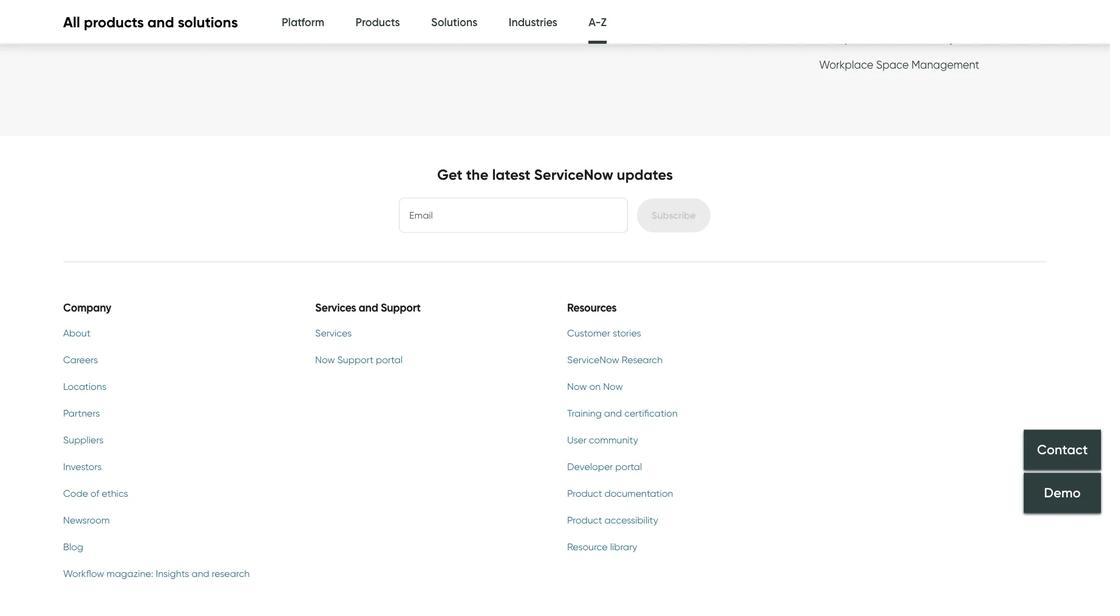Task type: locate. For each thing, give the bounding box(es) containing it.
0 vertical spatial services
[[315, 301, 356, 314]]

a-z
[[589, 15, 607, 29]]

contact link
[[1024, 430, 1101, 470]]

portal up product documentation
[[615, 461, 642, 473]]

resource
[[567, 541, 608, 553]]

workplace
[[819, 32, 874, 45], [819, 58, 874, 71]]

suppliers link
[[63, 433, 286, 448]]

now
[[315, 354, 335, 366], [567, 381, 587, 393], [603, 381, 623, 393]]

user community link
[[567, 433, 790, 448]]

1 vertical spatial workplace
[[819, 58, 874, 71]]

resources
[[567, 301, 617, 314]]

customer stories
[[567, 327, 641, 339]]

product documentation
[[567, 488, 673, 499]]

customer stories link
[[567, 326, 790, 341]]

get the latest servicenow updates
[[437, 165, 673, 184]]

workplace space management
[[819, 58, 980, 71]]

resource library
[[567, 541, 637, 553]]

solutions
[[431, 15, 478, 29]]

workplace left the space
[[819, 58, 874, 71]]

0 vertical spatial workplace
[[819, 32, 874, 45]]

code of ethics
[[63, 488, 128, 499]]

the
[[466, 165, 489, 184]]

blog
[[63, 541, 83, 553]]

portal
[[376, 354, 403, 366], [615, 461, 642, 473]]

careers
[[63, 354, 98, 366]]

z
[[601, 15, 607, 29]]

1 horizontal spatial portal
[[615, 461, 642, 473]]

support up services link
[[381, 301, 421, 314]]

services inside services link
[[315, 327, 352, 339]]

product accessibility
[[567, 514, 658, 526]]

space
[[876, 58, 909, 71]]

partners link
[[63, 406, 286, 421]]

1 vertical spatial support
[[337, 354, 374, 366]]

about
[[63, 327, 90, 339]]

0 horizontal spatial support
[[337, 354, 374, 366]]

insights
[[156, 568, 189, 580]]

workplace for workplace service delivery
[[819, 32, 874, 45]]

workplace left service
[[819, 32, 874, 45]]

all products and solutions
[[63, 13, 238, 31]]

1 horizontal spatial now
[[567, 381, 587, 393]]

on
[[590, 381, 601, 393]]

resource library link
[[567, 540, 790, 554]]

investors
[[63, 461, 102, 473]]

support down "services and support"
[[337, 354, 374, 366]]

library
[[610, 541, 637, 553]]

product down developer
[[567, 488, 602, 499]]

1 product from the top
[[567, 488, 602, 499]]

developer
[[567, 461, 613, 473]]

services
[[315, 301, 356, 314], [315, 327, 352, 339]]

2 product from the top
[[567, 514, 602, 526]]

workplace for workplace space management
[[819, 58, 874, 71]]

latest
[[492, 165, 531, 184]]

ethics
[[102, 488, 128, 499]]

company
[[63, 301, 111, 314]]

0 horizontal spatial portal
[[376, 354, 403, 366]]

and up now support portal
[[359, 301, 378, 314]]

support
[[381, 301, 421, 314], [337, 354, 374, 366]]

subscribe button
[[637, 199, 711, 233]]

Email text field
[[400, 199, 628, 233]]

workplace service delivery
[[819, 32, 955, 45]]

community
[[589, 434, 638, 446]]

now for now support portal
[[315, 354, 335, 366]]

get
[[437, 165, 463, 184]]

research
[[622, 354, 663, 366]]

1 workplace from the top
[[819, 32, 874, 45]]

platform
[[282, 15, 324, 29]]

1 vertical spatial servicenow
[[567, 354, 619, 366]]

1 vertical spatial product
[[567, 514, 602, 526]]

now support portal
[[315, 354, 403, 366]]

servicenow
[[534, 165, 613, 184], [567, 354, 619, 366]]

user
[[567, 434, 587, 446]]

2 workplace from the top
[[819, 58, 874, 71]]

services link
[[315, 326, 538, 341]]

0 vertical spatial portal
[[376, 354, 403, 366]]

industries
[[509, 15, 557, 29]]

workplace inside 'link'
[[819, 32, 874, 45]]

documentation
[[605, 488, 673, 499]]

0 vertical spatial support
[[381, 301, 421, 314]]

0 horizontal spatial now
[[315, 354, 335, 366]]

product for product accessibility
[[567, 514, 602, 526]]

portal down services link
[[376, 354, 403, 366]]

certification
[[624, 407, 678, 419]]

solutions
[[178, 13, 238, 31]]

products
[[84, 13, 144, 31]]

0 vertical spatial product
[[567, 488, 602, 499]]

developer portal
[[567, 461, 642, 473]]

servicenow research
[[567, 354, 663, 366]]

1 vertical spatial services
[[315, 327, 352, 339]]

product up resource
[[567, 514, 602, 526]]

solutions link
[[431, 0, 478, 44]]

services for services and support
[[315, 301, 356, 314]]

and
[[147, 13, 174, 31], [359, 301, 378, 314], [604, 407, 622, 419], [192, 568, 209, 580]]

2 services from the top
[[315, 327, 352, 339]]

products
[[356, 15, 400, 29]]

service
[[876, 32, 913, 45]]

1 services from the top
[[315, 301, 356, 314]]

product
[[567, 488, 602, 499], [567, 514, 602, 526]]



Task type: vqa. For each thing, say whether or not it's contained in the screenshot.
YOUR within the If work doesn't flow efficiently among departments, streamline operations across your front, middle, and back office. Automate tasks and provide transparency to everyone involved. Use AI to identify and remove bottlenecks.
no



Task type: describe. For each thing, give the bounding box(es) containing it.
a-z link
[[589, 0, 607, 47]]

research
[[212, 568, 250, 580]]

platform link
[[282, 0, 324, 44]]

training and certification link
[[567, 406, 790, 421]]

now on now link
[[567, 379, 790, 394]]

services for services
[[315, 327, 352, 339]]

and up community
[[604, 407, 622, 419]]

now on now
[[567, 381, 623, 393]]

workflow magazine: insights and research link
[[63, 567, 286, 581]]

product for product documentation
[[567, 488, 602, 499]]

delivery
[[916, 32, 955, 45]]

stories
[[613, 327, 641, 339]]

1 horizontal spatial support
[[381, 301, 421, 314]]

servicenow inside servicenow research link
[[567, 354, 619, 366]]

accessibility
[[605, 514, 658, 526]]

of
[[91, 488, 99, 499]]

workflow
[[63, 568, 104, 580]]

and right insights
[[192, 568, 209, 580]]

code of ethics link
[[63, 486, 286, 501]]

locations link
[[63, 379, 286, 394]]

and right products
[[147, 13, 174, 31]]

workplace space management link
[[819, 58, 980, 74]]

management
[[912, 58, 980, 71]]

services and support
[[315, 301, 421, 314]]

blog link
[[63, 540, 286, 554]]

all
[[63, 13, 80, 31]]

demo link
[[1024, 473, 1101, 513]]

contact
[[1037, 441, 1088, 458]]

careers link
[[63, 353, 286, 367]]

training and certification
[[567, 407, 678, 419]]

industries link
[[509, 0, 557, 44]]

now support portal link
[[315, 353, 538, 367]]

newsroom
[[63, 514, 110, 526]]

partners
[[63, 407, 100, 419]]

about link
[[63, 326, 286, 341]]

demo
[[1044, 485, 1081, 501]]

support inside now support portal link
[[337, 354, 374, 366]]

developer portal link
[[567, 460, 790, 474]]

magazine:
[[107, 568, 153, 580]]

customer
[[567, 327, 610, 339]]

subscribe
[[652, 210, 696, 221]]

servicenow research link
[[567, 353, 790, 367]]

product accessibility link
[[567, 513, 790, 528]]

training
[[567, 407, 602, 419]]

newsroom link
[[63, 513, 286, 528]]

workplace service delivery link
[[819, 32, 955, 48]]

0 vertical spatial servicenow
[[534, 165, 613, 184]]

2 horizontal spatial now
[[603, 381, 623, 393]]

code
[[63, 488, 88, 499]]

user community
[[567, 434, 638, 446]]

product documentation link
[[567, 486, 790, 501]]

locations
[[63, 381, 106, 393]]

now for now on now
[[567, 381, 587, 393]]

suppliers
[[63, 434, 104, 446]]

a-
[[589, 15, 601, 29]]

products link
[[356, 0, 400, 44]]

updates
[[617, 165, 673, 184]]

workflow magazine: insights and research
[[63, 568, 250, 580]]

investors link
[[63, 460, 286, 474]]

1 vertical spatial portal
[[615, 461, 642, 473]]



